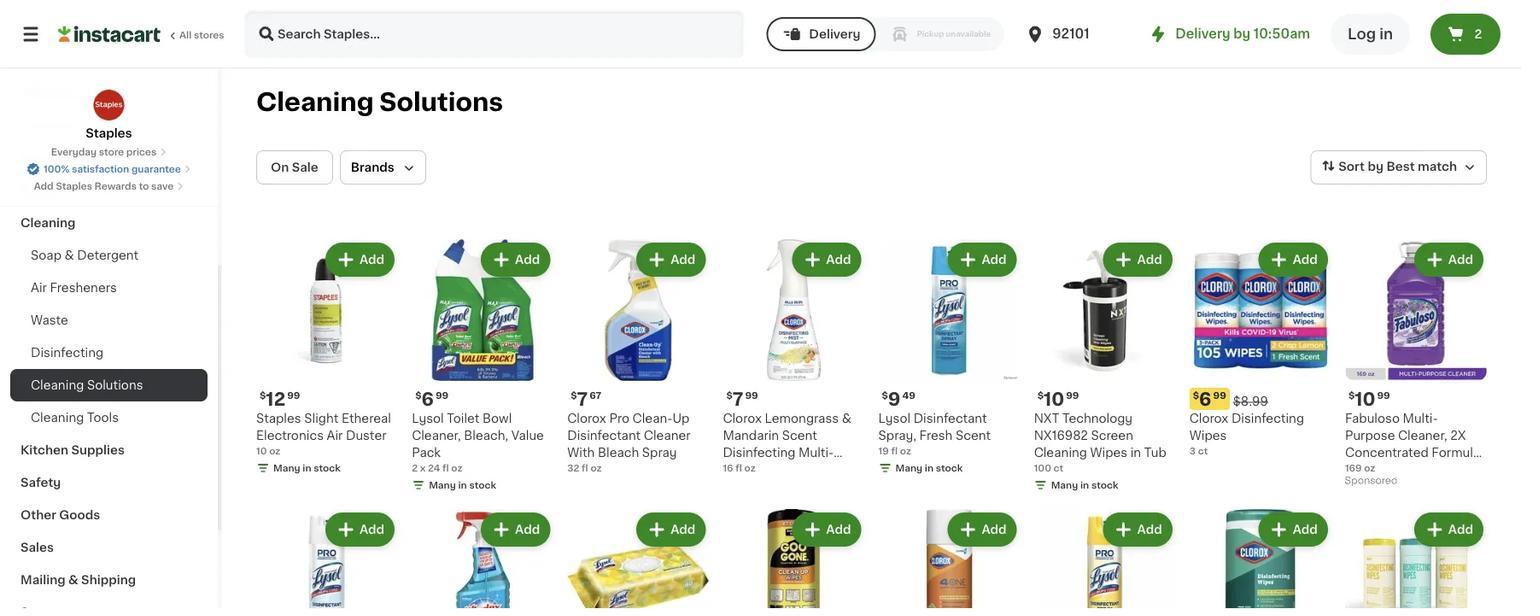 Task type: vqa. For each thing, say whether or not it's contained in the screenshot.


Task type: locate. For each thing, give the bounding box(es) containing it.
oz inside clorox pro clean-up disinfectant cleaner with bleach spray 32 fl oz
[[591, 464, 602, 473]]

$ up nxt
[[1038, 391, 1044, 400]]

0 horizontal spatial disinfecting
[[31, 347, 104, 359]]

6 up pack
[[422, 390, 434, 408]]

$ left the 49
[[882, 391, 888, 400]]

10
[[1044, 390, 1065, 408], [1355, 390, 1376, 408], [256, 447, 267, 456]]

waste
[[31, 314, 68, 326]]

lysol up pack
[[412, 413, 444, 425]]

in down nxt technology nx16982 screen cleaning wipes in tub 100 ct
[[1081, 481, 1090, 490]]

7 for clorox lemongrass & mandarin scent disinfecting multi- surface mist
[[733, 390, 744, 408]]

fl right 32
[[582, 464, 588, 473]]

2 6 from the left
[[1200, 390, 1212, 408]]

many for 12
[[273, 464, 300, 473]]

furniture link
[[10, 109, 208, 142]]

cleaning up soap
[[21, 217, 76, 229]]

1 scent from the left
[[782, 430, 818, 442]]

clorox up 3
[[1190, 413, 1229, 425]]

clean-
[[633, 413, 673, 425]]

shipping down sales link at the left
[[81, 574, 136, 586]]

1 $ 10 99 from the left
[[1038, 390, 1080, 408]]

many down 100
[[1051, 481, 1079, 490]]

brands button
[[340, 150, 426, 185]]

air down slight
[[327, 430, 343, 442]]

0 horizontal spatial 7
[[577, 390, 588, 408]]

in down fresh
[[925, 464, 934, 473]]

5 $ from the left
[[882, 391, 888, 400]]

oz down 'spray,'
[[900, 447, 912, 456]]

cleaner, up pack
[[412, 430, 461, 442]]

1 horizontal spatial 10
[[1044, 390, 1065, 408]]

16 fl oz
[[723, 464, 756, 473]]

0 vertical spatial staples
[[86, 127, 132, 139]]

0 horizontal spatial clorox
[[568, 413, 607, 425]]

sales link
[[10, 531, 208, 564]]

0 vertical spatial 2
[[1475, 28, 1483, 40]]

0 vertical spatial ct
[[1198, 447, 1208, 456]]

3 $ from the left
[[571, 391, 577, 400]]

cleaning solutions up brands dropdown button
[[256, 90, 503, 114]]

1 horizontal spatial 2
[[1475, 28, 1483, 40]]

ct right 100
[[1054, 464, 1064, 473]]

2 $ 10 99 from the left
[[1349, 390, 1391, 408]]

cleaning link
[[10, 207, 208, 239]]

many in stock down fresh
[[896, 464, 963, 473]]

disinfecting down $6.99 original price: $8.99 element
[[1232, 413, 1305, 425]]

fl right the 24
[[443, 464, 449, 473]]

lysol inside lysol toilet bowl cleaner, bleach, value pack 2 x 24 fl oz
[[412, 413, 444, 425]]

sale
[[292, 161, 319, 173]]

oz down electronics
[[269, 447, 281, 456]]

shipping
[[21, 87, 75, 99], [81, 574, 136, 586]]

$ left 67
[[571, 391, 577, 400]]

0 horizontal spatial ct
[[1054, 464, 1064, 473]]

staples inside staples slight ethereal electronics air duster 10 oz
[[256, 413, 301, 425]]

add staples rewards to save
[[34, 182, 174, 191]]

clorox up mandarin
[[723, 413, 762, 425]]

stock down staples slight ethereal electronics air duster 10 oz
[[314, 464, 341, 473]]

49
[[903, 391, 916, 400]]

7 left 67
[[577, 390, 588, 408]]

furniture
[[21, 120, 77, 132]]

log in
[[1348, 27, 1394, 41]]

scent
[[782, 430, 818, 442], [956, 430, 991, 442]]

on sale button
[[256, 150, 333, 185]]

stock down lysol toilet bowl cleaner, bleach, value pack 2 x 24 fl oz
[[469, 481, 496, 490]]

1 vertical spatial wipes
[[1091, 447, 1128, 459]]

in down electronics
[[303, 464, 312, 473]]

0 horizontal spatial $ 6 99
[[415, 390, 449, 408]]

1 horizontal spatial 7
[[733, 390, 744, 408]]

clorox pro clean-up disinfectant cleaner with bleach spray 32 fl oz
[[568, 413, 691, 473]]

by left 10:50am
[[1234, 28, 1251, 40]]

sort
[[1339, 161, 1365, 173]]

1 vertical spatial by
[[1368, 161, 1384, 173]]

in down lysol toilet bowl cleaner, bleach, value pack 2 x 24 fl oz
[[458, 481, 467, 490]]

cleaning tools
[[31, 412, 119, 424]]

many for 9
[[896, 464, 923, 473]]

ct inside nxt technology nx16982 screen cleaning wipes in tub 100 ct
[[1054, 464, 1064, 473]]

oz right the 24
[[451, 464, 463, 473]]

disinfecting down waste
[[31, 347, 104, 359]]

add staples rewards to save link
[[34, 179, 184, 193]]

staples down $ 12 99
[[256, 413, 301, 425]]

1 horizontal spatial by
[[1368, 161, 1384, 173]]

safety link
[[10, 467, 208, 499]]

99 up technology
[[1067, 391, 1080, 400]]

fl right 19
[[892, 447, 898, 456]]

$ left $8.99
[[1193, 391, 1200, 400]]

screen
[[1092, 430, 1134, 442]]

cleaning up kitchen
[[31, 412, 84, 424]]

$ for fabuloso multi- purpose cleaner, 2x concentrated formula, lavender
[[1349, 391, 1355, 400]]

1 vertical spatial 2
[[412, 464, 418, 473]]

7 up mandarin
[[733, 390, 744, 408]]

cleaner, left 2x at the right bottom of page
[[1399, 430, 1448, 442]]

other goods link
[[10, 499, 208, 531]]

multi-
[[1403, 413, 1439, 425], [799, 447, 834, 459]]

cleaner, inside lysol toilet bowl cleaner, bleach, value pack 2 x 24 fl oz
[[412, 430, 461, 442]]

$6.99 original price: $8.99 element
[[1190, 388, 1332, 410]]

cleaning down nx16982
[[1034, 447, 1088, 459]]

by for delivery
[[1234, 28, 1251, 40]]

169 oz
[[1346, 464, 1376, 473]]

$ for lysol disinfectant spray, fresh scent
[[882, 391, 888, 400]]

air down soap
[[31, 282, 47, 294]]

99 up fabuloso
[[1378, 391, 1391, 400]]

1 horizontal spatial lysol
[[879, 413, 911, 425]]

1 horizontal spatial ct
[[1198, 447, 1208, 456]]

many in stock down the 24
[[429, 481, 496, 490]]

oz inside staples slight ethereal electronics air duster 10 oz
[[269, 447, 281, 456]]

$ 10 99
[[1038, 390, 1080, 408], [1349, 390, 1391, 408]]

2 horizontal spatial clorox
[[1190, 413, 1229, 425]]

oz
[[269, 447, 281, 456], [900, 447, 912, 456], [451, 464, 463, 473], [591, 464, 602, 473], [745, 464, 756, 473], [1365, 464, 1376, 473]]

clorox inside clorox disinfecting wipes 3 ct
[[1190, 413, 1229, 425]]

1 horizontal spatial scent
[[956, 430, 991, 442]]

10 down electronics
[[256, 447, 267, 456]]

6 left $8.99
[[1200, 390, 1212, 408]]

$ 6 99 left $8.99
[[1193, 390, 1227, 408]]

cleaning solutions up cleaning tools
[[31, 379, 143, 391]]

many down 'spray,'
[[896, 464, 923, 473]]

99 right the '12'
[[287, 391, 300, 400]]

rewards
[[95, 182, 137, 191]]

1 horizontal spatial $ 6 99
[[1193, 390, 1227, 408]]

$ 9 49
[[882, 390, 916, 408]]

0 vertical spatial wipes
[[1190, 430, 1227, 442]]

multi- inside fabuloso multi- purpose cleaner, 2x concentrated formula, lavender
[[1403, 413, 1439, 425]]

$ up fabuloso
[[1349, 391, 1355, 400]]

99 for lysol toilet bowl cleaner, bleach, value pack
[[436, 391, 449, 400]]

staples
[[86, 127, 132, 139], [56, 182, 92, 191], [256, 413, 301, 425]]

staples down the 100%
[[56, 182, 92, 191]]

$ up electronics
[[260, 391, 266, 400]]

scent for fresh
[[956, 430, 991, 442]]

100% satisfaction guarantee
[[44, 164, 181, 174]]

3 clorox from the left
[[1190, 413, 1229, 425]]

1 horizontal spatial cleaner,
[[1399, 430, 1448, 442]]

$ 10 99 up nxt
[[1038, 390, 1080, 408]]

10 inside staples slight ethereal electronics air duster 10 oz
[[256, 447, 267, 456]]

lysol up 'spray,'
[[879, 413, 911, 425]]

$ inside $ 7 67
[[571, 391, 577, 400]]

0 horizontal spatial delivery
[[809, 28, 861, 40]]

disinfecting inside clorox lemongrass & mandarin scent disinfecting multi- surface mist
[[723, 447, 796, 459]]

1 vertical spatial disinfectant
[[568, 430, 641, 442]]

all stores
[[179, 30, 224, 40]]

fl
[[892, 447, 898, 456], [443, 464, 449, 473], [582, 464, 588, 473], [736, 464, 742, 473]]

& right mailing
[[68, 574, 78, 586]]

wipes inside nxt technology nx16982 screen cleaning wipes in tub 100 ct
[[1091, 447, 1128, 459]]

delivery for delivery
[[809, 28, 861, 40]]

with
[[568, 447, 595, 459]]

None search field
[[244, 10, 745, 58]]

$ inside $ 12 99
[[260, 391, 266, 400]]

2 vertical spatial staples
[[256, 413, 301, 425]]

scent right fresh
[[956, 430, 991, 442]]

multi- down lemongrass
[[799, 447, 834, 459]]

delivery
[[1176, 28, 1231, 40], [809, 28, 861, 40]]

disinfecting inside clorox disinfecting wipes 3 ct
[[1232, 413, 1305, 425]]

disinfectant up bleach
[[568, 430, 641, 442]]

0 horizontal spatial multi-
[[799, 447, 834, 459]]

cleaning inside nxt technology nx16982 screen cleaning wipes in tub 100 ct
[[1034, 447, 1088, 459]]

by for sort
[[1368, 161, 1384, 173]]

0 vertical spatial by
[[1234, 28, 1251, 40]]

goods
[[59, 509, 100, 521]]

1 horizontal spatial 6
[[1200, 390, 1212, 408]]

2 scent from the left
[[956, 430, 991, 442]]

2 cleaner, from the left
[[1399, 430, 1448, 442]]

cleaner
[[644, 430, 691, 442]]

2 vertical spatial disinfecting
[[723, 447, 796, 459]]

everyday
[[51, 147, 97, 157]]

lysol toilet bowl cleaner, bleach, value pack 2 x 24 fl oz
[[412, 413, 544, 473]]

1 horizontal spatial cleaning solutions
[[256, 90, 503, 114]]

2 $ from the left
[[415, 391, 422, 400]]

0 vertical spatial multi-
[[1403, 413, 1439, 425]]

$ 6 99
[[415, 390, 449, 408], [1193, 390, 1227, 408]]

ct right 3
[[1198, 447, 1208, 456]]

product group
[[256, 239, 398, 479], [412, 239, 554, 496], [568, 239, 710, 475], [723, 239, 865, 476], [879, 239, 1021, 479], [1034, 239, 1176, 496], [1190, 239, 1332, 458], [1346, 239, 1488, 491], [256, 509, 398, 609], [412, 509, 554, 609], [568, 509, 710, 609], [723, 509, 865, 609], [879, 509, 1021, 609], [1034, 509, 1176, 609], [1190, 509, 1332, 609], [1346, 509, 1488, 609]]

2 7 from the left
[[733, 390, 744, 408]]

disinfecting
[[31, 347, 104, 359], [1232, 413, 1305, 425], [723, 447, 796, 459]]

0 vertical spatial disinfecting
[[31, 347, 104, 359]]

& right lemongrass
[[842, 413, 852, 425]]

2 $ 6 99 from the left
[[1193, 390, 1227, 408]]

1 horizontal spatial delivery
[[1176, 28, 1231, 40]]

delivery button
[[767, 17, 876, 51]]

& right soap
[[65, 249, 74, 261]]

many in stock down nxt technology nx16982 screen cleaning wipes in tub 100 ct
[[1051, 481, 1119, 490]]

1 clorox from the left
[[568, 413, 607, 425]]

0 horizontal spatial solutions
[[87, 379, 143, 391]]

oz down with on the bottom left of page
[[591, 464, 602, 473]]

1 cleaner, from the left
[[412, 430, 461, 442]]

disinfectant inside lysol disinfectant spray, fresh scent 19 fl oz
[[914, 413, 987, 425]]

0 horizontal spatial wipes
[[1091, 447, 1128, 459]]

0 horizontal spatial 10
[[256, 447, 267, 456]]

99 inside $ 12 99
[[287, 391, 300, 400]]

1 vertical spatial disinfecting
[[1232, 413, 1305, 425]]

spray,
[[879, 430, 917, 442]]

lysol inside lysol disinfectant spray, fresh scent 19 fl oz
[[879, 413, 911, 425]]

2 inside button
[[1475, 28, 1483, 40]]

2 horizontal spatial 10
[[1355, 390, 1376, 408]]

scent down lemongrass
[[782, 430, 818, 442]]

1 horizontal spatial shipping
[[81, 574, 136, 586]]

100% satisfaction guarantee button
[[27, 159, 191, 176]]

mandarin
[[723, 430, 779, 442]]

2 clorox from the left
[[723, 413, 762, 425]]

Search field
[[246, 12, 743, 56]]

99
[[287, 391, 300, 400], [436, 391, 449, 400], [745, 391, 758, 400], [1067, 391, 1080, 400], [1214, 391, 1227, 400], [1378, 391, 1391, 400]]

scent inside lysol disinfectant spray, fresh scent 19 fl oz
[[956, 430, 991, 442]]

99 for staples slight ethereal electronics air duster
[[287, 391, 300, 400]]

by right sort
[[1368, 161, 1384, 173]]

& up the 100%
[[55, 152, 65, 164]]

1 vertical spatial cleaning solutions
[[31, 379, 143, 391]]

slight
[[304, 413, 339, 425]]

detergent
[[77, 249, 139, 261]]

0 horizontal spatial cleaning solutions
[[31, 379, 143, 391]]

0 horizontal spatial by
[[1234, 28, 1251, 40]]

in for 12
[[303, 464, 312, 473]]

shipping up furniture
[[21, 87, 75, 99]]

99 up mandarin
[[745, 391, 758, 400]]

10 up nxt
[[1044, 390, 1065, 408]]

surface
[[723, 464, 770, 476]]

scent inside clorox lemongrass & mandarin scent disinfecting multi- surface mist
[[782, 430, 818, 442]]

0 vertical spatial disinfectant
[[914, 413, 987, 425]]

bleach
[[598, 447, 639, 459]]

1 lysol from the left
[[412, 413, 444, 425]]

1 horizontal spatial disinfectant
[[914, 413, 987, 425]]

6 99 from the left
[[1378, 391, 1391, 400]]

99 left $8.99
[[1214, 391, 1227, 400]]

0 horizontal spatial 2
[[412, 464, 418, 473]]

$ up mandarin
[[727, 391, 733, 400]]

shipping link
[[10, 77, 208, 109]]

1 vertical spatial ct
[[1054, 464, 1064, 473]]

1 $ from the left
[[260, 391, 266, 400]]

$8.99
[[1234, 396, 1269, 408]]

by inside field
[[1368, 161, 1384, 173]]

in right log
[[1380, 27, 1394, 41]]

oz up sponsored badge image
[[1365, 464, 1376, 473]]

2 horizontal spatial disinfecting
[[1232, 413, 1305, 425]]

$ inside $ 9 49
[[882, 391, 888, 400]]

many in stock down electronics
[[273, 464, 341, 473]]

wipes
[[1190, 430, 1227, 442], [1091, 447, 1128, 459]]

8 $ from the left
[[1349, 391, 1355, 400]]

1 horizontal spatial air
[[327, 430, 343, 442]]

fl right 16
[[736, 464, 742, 473]]

$ for lysol toilet bowl cleaner, bleach, value pack
[[415, 391, 422, 400]]

0 horizontal spatial shipping
[[21, 87, 75, 99]]

0 horizontal spatial lysol
[[412, 413, 444, 425]]

stores
[[194, 30, 224, 40]]

disinfectant up fresh
[[914, 413, 987, 425]]

100%
[[44, 164, 70, 174]]

match
[[1418, 161, 1458, 173]]

$ inside $ 7 99
[[727, 391, 733, 400]]

oz right 16
[[745, 464, 756, 473]]

wipes up 3
[[1190, 430, 1227, 442]]

99 inside $ 7 99
[[745, 391, 758, 400]]

6 $ from the left
[[1038, 391, 1044, 400]]

mist
[[773, 464, 799, 476]]

1 vertical spatial air
[[327, 430, 343, 442]]

many for 6
[[429, 481, 456, 490]]

lavender
[[1346, 464, 1401, 476]]

1 99 from the left
[[287, 391, 300, 400]]

2 99 from the left
[[436, 391, 449, 400]]

99 for fabuloso multi- purpose cleaner, 2x concentrated formula, lavender
[[1378, 391, 1391, 400]]

0 horizontal spatial $ 10 99
[[1038, 390, 1080, 408]]

many down electronics
[[273, 464, 300, 473]]

32
[[568, 464, 580, 473]]

safety
[[21, 477, 61, 489]]

clorox inside clorox lemongrass & mandarin scent disinfecting multi- surface mist
[[723, 413, 762, 425]]

stock down nxt technology nx16982 screen cleaning wipes in tub 100 ct
[[1092, 481, 1119, 490]]

0 vertical spatial cleaning solutions
[[256, 90, 503, 114]]

supplies
[[71, 444, 125, 456]]

staples up the everyday store prices link
[[86, 127, 132, 139]]

multi- inside clorox lemongrass & mandarin scent disinfecting multi- surface mist
[[799, 447, 834, 459]]

1 horizontal spatial wipes
[[1190, 430, 1227, 442]]

1 vertical spatial shipping
[[81, 574, 136, 586]]

multi- up concentrated
[[1403, 413, 1439, 425]]

many down the 24
[[429, 481, 456, 490]]

clorox down $ 7 67
[[568, 413, 607, 425]]

cleaner, inside fabuloso multi- purpose cleaner, 2x concentrated formula, lavender
[[1399, 430, 1448, 442]]

clorox
[[568, 413, 607, 425], [723, 413, 762, 425], [1190, 413, 1229, 425]]

wipes down the screen
[[1091, 447, 1128, 459]]

7 $ from the left
[[1193, 391, 1200, 400]]

99 up toilet
[[436, 391, 449, 400]]

stock for 12
[[314, 464, 341, 473]]

cleaning tools link
[[10, 402, 208, 434]]

1 horizontal spatial disinfecting
[[723, 447, 796, 459]]

concentrated
[[1346, 447, 1429, 459]]

stock down fresh
[[936, 464, 963, 473]]

cleaning
[[256, 90, 374, 114], [21, 217, 76, 229], [31, 379, 84, 391], [31, 412, 84, 424], [1034, 447, 1088, 459]]

cleaner, for pack
[[412, 430, 461, 442]]

nxt technology nx16982 screen cleaning wipes in tub 100 ct
[[1034, 413, 1167, 473]]

2x
[[1451, 430, 1467, 442]]

disinfecting link
[[10, 337, 208, 369]]

food & drink
[[21, 152, 101, 164]]

0 vertical spatial air
[[31, 282, 47, 294]]

bags link
[[10, 174, 208, 207]]

5 99 from the left
[[1214, 391, 1227, 400]]

best match
[[1387, 161, 1458, 173]]

1 horizontal spatial multi-
[[1403, 413, 1439, 425]]

kitchen supplies
[[21, 444, 125, 456]]

&
[[55, 152, 65, 164], [65, 249, 74, 261], [842, 413, 852, 425], [68, 574, 78, 586]]

wipes inside clorox disinfecting wipes 3 ct
[[1190, 430, 1227, 442]]

3 99 from the left
[[745, 391, 758, 400]]

4 99 from the left
[[1067, 391, 1080, 400]]

$ 10 99 up fabuloso
[[1349, 390, 1391, 408]]

disinfecting down mandarin
[[723, 447, 796, 459]]

1 vertical spatial staples
[[56, 182, 92, 191]]

in for 6
[[458, 481, 467, 490]]

delivery inside "button"
[[809, 28, 861, 40]]

oz inside lysol disinfectant spray, fresh scent 19 fl oz
[[900, 447, 912, 456]]

in left tub
[[1131, 447, 1142, 459]]

1 horizontal spatial $ 10 99
[[1349, 390, 1391, 408]]

other goods
[[21, 509, 100, 521]]

0 horizontal spatial scent
[[782, 430, 818, 442]]

mailing
[[21, 574, 65, 586]]

$ for clorox pro clean-up disinfectant cleaner with bleach spray
[[571, 391, 577, 400]]

sponsored badge image
[[1346, 476, 1397, 486]]

clorox inside clorox pro clean-up disinfectant cleaner with bleach spray 32 fl oz
[[568, 413, 607, 425]]

1 vertical spatial solutions
[[87, 379, 143, 391]]

1 7 from the left
[[577, 390, 588, 408]]

$ up pack
[[415, 391, 422, 400]]

10 up fabuloso
[[1355, 390, 1376, 408]]

1 horizontal spatial clorox
[[723, 413, 762, 425]]

2 lysol from the left
[[879, 413, 911, 425]]

$ 6 99 up toilet
[[415, 390, 449, 408]]

1 vertical spatial multi-
[[799, 447, 834, 459]]

0 horizontal spatial disinfectant
[[568, 430, 641, 442]]

Best match Sort by field
[[1311, 150, 1488, 185]]

1 horizontal spatial solutions
[[380, 90, 503, 114]]

$ 7 67
[[571, 390, 602, 408]]

0 horizontal spatial 6
[[422, 390, 434, 408]]

fl inside lysol toilet bowl cleaner, bleach, value pack 2 x 24 fl oz
[[443, 464, 449, 473]]

0 horizontal spatial cleaner,
[[412, 430, 461, 442]]

4 $ from the left
[[727, 391, 733, 400]]

service type group
[[767, 17, 1005, 51]]

air
[[31, 282, 47, 294], [327, 430, 343, 442]]



Task type: describe. For each thing, give the bounding box(es) containing it.
soap & detergent
[[31, 249, 139, 261]]

product group containing 12
[[256, 239, 398, 479]]

staples link
[[86, 89, 132, 142]]

lysol for 6
[[412, 413, 444, 425]]

kitchen
[[21, 444, 68, 456]]

prices
[[126, 147, 157, 157]]

everyday store prices link
[[51, 145, 167, 159]]

ethereal
[[342, 413, 391, 425]]

& for shipping
[[68, 574, 78, 586]]

cleaner, for formula,
[[1399, 430, 1448, 442]]

kitchen supplies link
[[10, 434, 208, 467]]

2 button
[[1431, 14, 1501, 55]]

log
[[1348, 27, 1377, 41]]

& for detergent
[[65, 249, 74, 261]]

169
[[1346, 464, 1362, 473]]

pro
[[610, 413, 630, 425]]

clorox disinfecting wipes 3 ct
[[1190, 413, 1305, 456]]

disinfecting inside disinfecting link
[[31, 347, 104, 359]]

food
[[21, 152, 52, 164]]

toilet
[[447, 413, 480, 425]]

lysol for 9
[[879, 413, 911, 425]]

fl inside clorox pro clean-up disinfectant cleaner with bleach spray 32 fl oz
[[582, 464, 588, 473]]

ct inside clorox disinfecting wipes 3 ct
[[1198, 447, 1208, 456]]

stock for 6
[[469, 481, 496, 490]]

in inside log in button
[[1380, 27, 1394, 41]]

other
[[21, 509, 56, 521]]

duster
[[346, 430, 387, 442]]

store
[[99, 147, 124, 157]]

fl inside lysol disinfectant spray, fresh scent 19 fl oz
[[892, 447, 898, 456]]

0 vertical spatial shipping
[[21, 87, 75, 99]]

0 horizontal spatial air
[[31, 282, 47, 294]]

bleach,
[[464, 430, 509, 442]]

fresh
[[920, 430, 953, 442]]

67
[[590, 391, 602, 400]]

log in button
[[1331, 14, 1411, 55]]

& for drink
[[55, 152, 65, 164]]

disinfectant inside clorox pro clean-up disinfectant cleaner with bleach spray 32 fl oz
[[568, 430, 641, 442]]

many in stock for 12
[[273, 464, 341, 473]]

satisfaction
[[72, 164, 129, 174]]

mailing & shipping link
[[10, 564, 208, 596]]

technology
[[1063, 413, 1133, 425]]

12
[[266, 390, 286, 408]]

2 inside lysol toilet bowl cleaner, bleach, value pack 2 x 24 fl oz
[[412, 464, 418, 473]]

save
[[151, 182, 174, 191]]

$ 7 99
[[727, 390, 758, 408]]

many for 10
[[1051, 481, 1079, 490]]

$ 10 99 for nxt technology nx16982 screen cleaning wipes in tub
[[1038, 390, 1080, 408]]

all stores link
[[58, 10, 226, 58]]

scent for mandarin
[[782, 430, 818, 442]]

all
[[179, 30, 192, 40]]

0 vertical spatial solutions
[[380, 90, 503, 114]]

1 $ 6 99 from the left
[[415, 390, 449, 408]]

product group containing 9
[[879, 239, 1021, 479]]

clorox lemongrass & mandarin scent disinfecting multi- surface mist
[[723, 413, 852, 476]]

cleaning up sale
[[256, 90, 374, 114]]

spray
[[642, 447, 677, 459]]

staples logo image
[[93, 89, 125, 121]]

sales
[[21, 542, 54, 554]]

cleaning solutions link
[[10, 369, 208, 402]]

delivery for delivery by 10:50am
[[1176, 28, 1231, 40]]

stock for 9
[[936, 464, 963, 473]]

air fresheners link
[[10, 272, 208, 304]]

instacart logo image
[[58, 24, 161, 44]]

on sale
[[271, 161, 319, 173]]

$ 6 99 inside $6.99 original price: $8.99 element
[[1193, 390, 1227, 408]]

92101 button
[[1026, 10, 1128, 58]]

$ for staples slight ethereal electronics air duster
[[260, 391, 266, 400]]

$ for clorox lemongrass & mandarin scent disinfecting multi- surface mist
[[727, 391, 733, 400]]

10 for nxt technology nx16982 screen cleaning wipes in tub
[[1044, 390, 1065, 408]]

$ 10 99 for fabuloso multi- purpose cleaner, 2x concentrated formula, lavender
[[1349, 390, 1391, 408]]

19
[[879, 447, 889, 456]]

10:50am
[[1254, 28, 1311, 40]]

bags
[[21, 185, 52, 197]]

fabuloso multi- purpose cleaner, 2x concentrated formula, lavender
[[1346, 413, 1484, 476]]

clorox for clorox disinfecting wipes 3 ct
[[1190, 413, 1229, 425]]

cleaning up cleaning tools
[[31, 379, 84, 391]]

1 6 from the left
[[422, 390, 434, 408]]

16
[[723, 464, 734, 473]]

clorox for clorox lemongrass & mandarin scent disinfecting multi- surface mist
[[723, 413, 762, 425]]

99 for clorox lemongrass & mandarin scent disinfecting multi- surface mist
[[745, 391, 758, 400]]

formula,
[[1432, 447, 1484, 459]]

delivery by 10:50am
[[1176, 28, 1311, 40]]

pack
[[412, 447, 441, 459]]

air inside staples slight ethereal electronics air duster 10 oz
[[327, 430, 343, 442]]

lemongrass
[[765, 413, 839, 425]]

in inside nxt technology nx16982 screen cleaning wipes in tub 100 ct
[[1131, 447, 1142, 459]]

99 for nxt technology nx16982 screen cleaning wipes in tub
[[1067, 391, 1080, 400]]

value
[[512, 430, 544, 442]]

7 for clorox pro clean-up disinfectant cleaner with bleach spray
[[577, 390, 588, 408]]

$ for nxt technology nx16982 screen cleaning wipes in tub
[[1038, 391, 1044, 400]]

clorox for clorox pro clean-up disinfectant cleaner with bleach spray 32 fl oz
[[568, 413, 607, 425]]

soap
[[31, 249, 61, 261]]

stock for 10
[[1092, 481, 1119, 490]]

waste link
[[10, 304, 208, 337]]

nx16982
[[1034, 430, 1088, 442]]

10 for fabuloso multi- purpose cleaner, 2x concentrated formula, lavender
[[1355, 390, 1376, 408]]

soap & detergent link
[[10, 239, 208, 272]]

up
[[673, 413, 690, 425]]

sort by
[[1339, 161, 1384, 173]]

air fresheners
[[31, 282, 117, 294]]

x
[[420, 464, 426, 473]]

brands
[[351, 161, 395, 173]]

in for 9
[[925, 464, 934, 473]]

92101
[[1053, 28, 1090, 40]]

oz inside lysol toilet bowl cleaner, bleach, value pack 2 x 24 fl oz
[[451, 464, 463, 473]]

food & drink link
[[10, 142, 208, 174]]

many in stock for 6
[[429, 481, 496, 490]]

many in stock for 10
[[1051, 481, 1119, 490]]

24
[[428, 464, 440, 473]]

& inside clorox lemongrass & mandarin scent disinfecting multi- surface mist
[[842, 413, 852, 425]]

bowl
[[483, 413, 512, 425]]

staples for staples slight ethereal electronics air duster 10 oz
[[256, 413, 301, 425]]

on
[[271, 161, 289, 173]]

many in stock for 9
[[896, 464, 963, 473]]

3
[[1190, 447, 1196, 456]]

staples for staples
[[86, 127, 132, 139]]

to
[[139, 182, 149, 191]]

tub
[[1145, 447, 1167, 459]]

nxt
[[1034, 413, 1060, 425]]

drink
[[68, 152, 101, 164]]

in for 10
[[1081, 481, 1090, 490]]

fabuloso
[[1346, 413, 1400, 425]]



